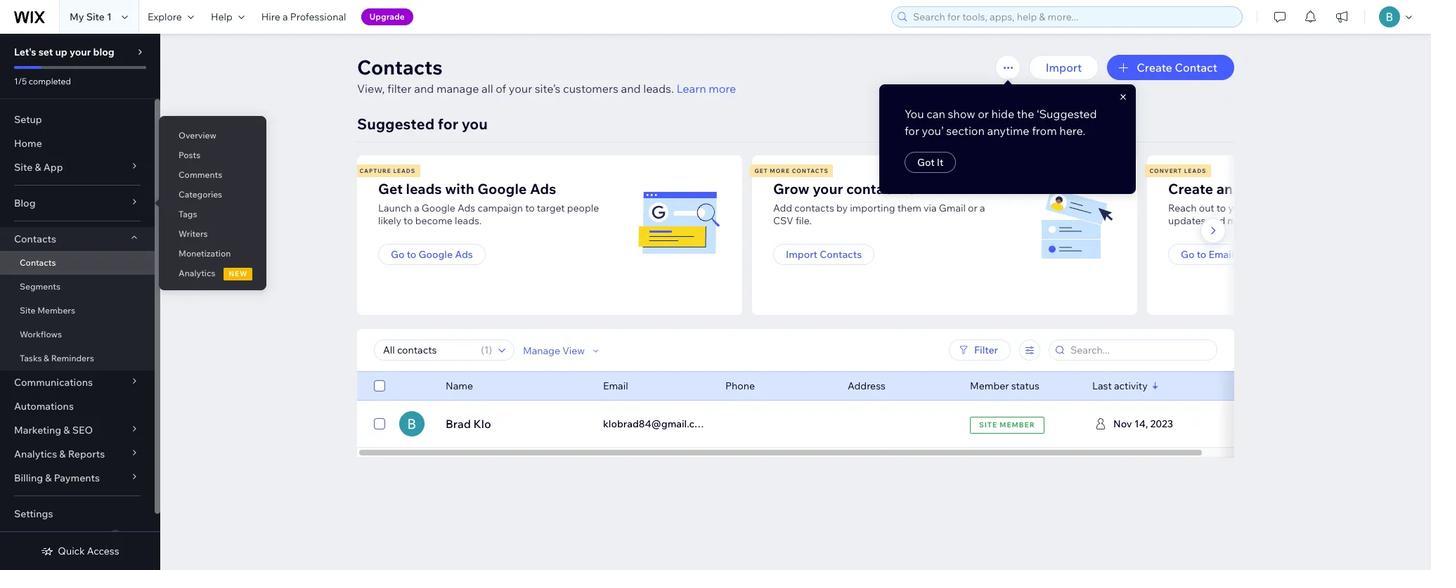 Task type: describe. For each thing, give the bounding box(es) containing it.
monetization
[[179, 248, 231, 259]]

ads inside go to google ads button
[[455, 248, 473, 261]]

filter
[[388, 82, 412, 96]]

leads for get
[[393, 167, 416, 174]]

status
[[1012, 380, 1040, 392]]

let's set up your blog
[[14, 46, 114, 58]]

contacts inside dropdown button
[[14, 233, 56, 245]]

create contact button
[[1108, 55, 1235, 80]]

name
[[446, 380, 473, 392]]

can
[[927, 107, 946, 121]]

your inside sidebar element
[[70, 46, 91, 58]]

tasks & reminders
[[20, 353, 94, 364]]

you
[[462, 115, 488, 133]]

help button
[[202, 0, 253, 34]]

contact
[[1176, 60, 1218, 75]]

analytics for analytics
[[179, 268, 216, 279]]

got it
[[918, 156, 944, 169]]

1 vertical spatial google
[[422, 202, 456, 215]]

newsletters,
[[1329, 202, 1384, 215]]

capture leads
[[360, 167, 416, 174]]

import for import
[[1046, 60, 1083, 75]]

brad klo image
[[399, 411, 425, 437]]

( 1 )
[[481, 344, 492, 357]]

my
[[70, 11, 84, 23]]

0 horizontal spatial and
[[414, 82, 434, 96]]

your inside grow your contact list add contacts by importing them via gmail or a csv file.
[[813, 180, 844, 198]]

learn more button
[[677, 80, 737, 97]]

create an email campaign reach out to your subscribers with newsletters, updates and more.
[[1169, 180, 1384, 227]]

contacts button
[[0, 227, 155, 251]]

1 vertical spatial member
[[1000, 420, 1036, 429]]

0 vertical spatial google
[[478, 180, 527, 198]]

app
[[43, 161, 63, 174]]

campaign inside create an email campaign reach out to your subscribers with newsletters, updates and more.
[[1276, 180, 1342, 198]]

a inside get leads with google ads launch a google ads campaign to target people likely to become leads.
[[414, 202, 420, 215]]

manage view
[[523, 345, 585, 357]]

or inside grow your contact list add contacts by importing them via gmail or a csv file.
[[969, 202, 978, 215]]

last
[[1093, 380, 1113, 392]]

subscribers
[[1252, 202, 1305, 215]]

tasks
[[20, 353, 42, 364]]

workflows link
[[0, 323, 155, 347]]

the
[[1017, 107, 1035, 121]]

import for import contacts
[[786, 248, 818, 261]]

comments link
[[159, 163, 267, 187]]

quick
[[58, 545, 85, 558]]

manage
[[437, 82, 479, 96]]

suggested for you
[[357, 115, 488, 133]]

overview
[[179, 130, 217, 141]]

go to google ads button
[[378, 244, 486, 265]]

email
[[1237, 180, 1273, 198]]

go for create
[[1182, 248, 1195, 261]]

it
[[937, 156, 944, 169]]

seo
[[72, 424, 93, 437]]

setup
[[14, 113, 42, 126]]

filter
[[975, 344, 999, 357]]

by
[[837, 202, 848, 215]]

settings
[[14, 508, 53, 520]]

access
[[87, 545, 119, 558]]

tags
[[179, 209, 197, 219]]

1 vertical spatial ads
[[458, 202, 476, 215]]

more
[[770, 167, 790, 174]]

from
[[1032, 124, 1057, 138]]

for inside the "you can show or hide the 'suggested for you' section anytime from here."
[[905, 124, 920, 138]]

completed
[[29, 76, 71, 87]]

overview link
[[159, 124, 267, 148]]

analytics & reports button
[[0, 442, 155, 466]]

your inside contacts view, filter and manage all of your site's customers and leads. learn more
[[509, 82, 533, 96]]

explore
[[148, 11, 182, 23]]

or inside the "you can show or hide the 'suggested for you' section anytime from here."
[[978, 107, 989, 121]]

hire
[[261, 11, 280, 23]]

grow your contact list add contacts by importing them via gmail or a csv file.
[[774, 180, 986, 227]]

analytics for analytics & reports
[[14, 448, 57, 461]]

site members
[[20, 305, 75, 316]]

automations link
[[0, 395, 155, 418]]

more.
[[1228, 215, 1254, 227]]

and inside create an email campaign reach out to your subscribers with newsletters, updates and more.
[[1209, 215, 1226, 227]]

grow
[[774, 180, 810, 198]]

likely
[[378, 215, 402, 227]]

monetization link
[[159, 242, 267, 266]]

1/5 completed
[[14, 76, 71, 87]]

marketing & seo
[[14, 424, 93, 437]]

leads
[[406, 180, 442, 198]]

get leads with google ads launch a google ads campaign to target people likely to become leads.
[[378, 180, 599, 227]]

list containing get leads with google ads
[[355, 155, 1432, 315]]

customers
[[563, 82, 619, 96]]

import contacts button
[[774, 244, 875, 265]]

blog button
[[0, 191, 155, 215]]

leads. inside get leads with google ads launch a google ads campaign to target people likely to become leads.
[[455, 215, 482, 227]]

categories
[[179, 189, 222, 200]]

1 horizontal spatial and
[[621, 82, 641, 96]]

updates
[[1169, 215, 1206, 227]]

Search... field
[[1067, 340, 1213, 360]]

become
[[415, 215, 453, 227]]

activity
[[1115, 380, 1148, 392]]

billing
[[14, 472, 43, 485]]

to left target in the top of the page
[[526, 202, 535, 215]]

comments
[[179, 169, 222, 180]]

more
[[709, 82, 737, 96]]

0 vertical spatial ads
[[530, 180, 557, 198]]

tasks & reminders link
[[0, 347, 155, 371]]

site members link
[[0, 299, 155, 323]]

suggested
[[357, 115, 435, 133]]

1 horizontal spatial 1
[[484, 344, 489, 357]]

0 horizontal spatial for
[[438, 115, 459, 133]]

learn
[[677, 82, 707, 96]]

anytime
[[988, 124, 1030, 138]]

your inside create an email campaign reach out to your subscribers with newsletters, updates and more.
[[1229, 202, 1249, 215]]

0 horizontal spatial view
[[563, 345, 585, 357]]

quick access
[[58, 545, 119, 558]]

section
[[947, 124, 985, 138]]

brad klo
[[446, 417, 491, 431]]

& for tasks
[[44, 353, 49, 364]]

communications
[[14, 376, 93, 389]]

site for site members
[[20, 305, 36, 316]]

set
[[38, 46, 53, 58]]

to down become
[[407, 248, 417, 261]]



Task type: vqa. For each thing, say whether or not it's contained in the screenshot.
the bottom Email
yes



Task type: locate. For each thing, give the bounding box(es) containing it.
0 vertical spatial marketing
[[1237, 248, 1284, 261]]

0 vertical spatial analytics
[[179, 268, 216, 279]]

with right leads
[[445, 180, 475, 198]]

go inside the go to email marketing button
[[1182, 248, 1195, 261]]

2 horizontal spatial a
[[980, 202, 986, 215]]

home link
[[0, 132, 155, 155]]

contacts inside button
[[820, 248, 862, 261]]

import button
[[1030, 55, 1099, 80]]

0 horizontal spatial with
[[445, 180, 475, 198]]

0 horizontal spatial leads
[[393, 167, 416, 174]]

1 vertical spatial analytics
[[14, 448, 57, 461]]

& left "app"
[[35, 161, 41, 174]]

upgrade button
[[361, 8, 413, 25]]

2 vertical spatial ads
[[455, 248, 473, 261]]

campaign up subscribers
[[1276, 180, 1342, 198]]

site down segments
[[20, 305, 36, 316]]

leads. right become
[[455, 215, 482, 227]]

1 vertical spatial or
[[969, 202, 978, 215]]

automations
[[14, 400, 74, 413]]

marketing inside button
[[1237, 248, 1284, 261]]

analytics inside popup button
[[14, 448, 57, 461]]

to down updates
[[1197, 248, 1207, 261]]

setup link
[[0, 108, 155, 132]]

2 go from the left
[[1182, 248, 1195, 261]]

reminders
[[51, 353, 94, 364]]

1 vertical spatial 1
[[484, 344, 489, 357]]

and left more.
[[1209, 215, 1226, 227]]

writers link
[[159, 222, 267, 246]]

go down likely
[[391, 248, 405, 261]]

0 vertical spatial import
[[1046, 60, 1083, 75]]

nov 14, 2023
[[1114, 418, 1174, 430]]

a
[[283, 11, 288, 23], [414, 202, 420, 215], [980, 202, 986, 215]]

sidebar element
[[0, 34, 160, 570]]

you
[[905, 107, 924, 121]]

view inside view link
[[1137, 417, 1163, 431]]

2023
[[1151, 418, 1174, 430]]

site down home
[[14, 161, 33, 174]]

& for analytics
[[59, 448, 66, 461]]

site & app
[[14, 161, 63, 174]]

Search for tools, apps, help & more... field
[[909, 7, 1239, 27]]

1 horizontal spatial a
[[414, 202, 420, 215]]

show
[[948, 107, 976, 121]]

0 horizontal spatial marketing
[[14, 424, 61, 437]]

get more contacts
[[755, 167, 829, 174]]

got
[[918, 156, 935, 169]]

&
[[35, 161, 41, 174], [44, 353, 49, 364], [64, 424, 70, 437], [59, 448, 66, 461], [45, 472, 52, 485]]

go inside go to google ads button
[[391, 248, 405, 261]]

contacts up segments
[[20, 257, 56, 268]]

billing & payments
[[14, 472, 100, 485]]

analytics down monetization
[[179, 268, 216, 279]]

google inside button
[[419, 248, 453, 261]]

site down member status
[[980, 420, 998, 429]]

here.
[[1060, 124, 1086, 138]]

0 vertical spatial or
[[978, 107, 989, 121]]

member status
[[971, 380, 1040, 392]]

import down file.
[[786, 248, 818, 261]]

1 left manage
[[484, 344, 489, 357]]

None checkbox
[[374, 416, 385, 433]]

view right nov
[[1137, 417, 1163, 431]]

posts link
[[159, 143, 267, 167]]

Unsaved view field
[[379, 340, 477, 360]]

1 horizontal spatial go
[[1182, 248, 1195, 261]]

0 horizontal spatial 1
[[107, 11, 112, 23]]

0 horizontal spatial campaign
[[478, 202, 523, 215]]

create for contact
[[1137, 60, 1173, 75]]

your right the of on the left of the page
[[509, 82, 533, 96]]

and
[[414, 82, 434, 96], [621, 82, 641, 96], [1209, 215, 1226, 227]]

a inside grow your contact list add contacts by importing them via gmail or a csv file.
[[980, 202, 986, 215]]

1 horizontal spatial for
[[905, 124, 920, 138]]

0 vertical spatial email
[[1209, 248, 1235, 261]]

ads
[[530, 180, 557, 198], [458, 202, 476, 215], [455, 248, 473, 261]]

1 vertical spatial leads.
[[455, 215, 482, 227]]

1 horizontal spatial analytics
[[179, 268, 216, 279]]

& left reports
[[59, 448, 66, 461]]

for
[[438, 115, 459, 133], [905, 124, 920, 138]]

your up "contacts"
[[813, 180, 844, 198]]

to right likely
[[404, 215, 413, 227]]

1 vertical spatial email
[[603, 380, 629, 392]]

& right the tasks
[[44, 353, 49, 364]]

go for get
[[391, 248, 405, 261]]

billing & payments button
[[0, 466, 155, 490]]

0 horizontal spatial go
[[391, 248, 405, 261]]

ads down get leads with google ads launch a google ads campaign to target people likely to become leads.
[[455, 248, 473, 261]]

with
[[445, 180, 475, 198], [1307, 202, 1327, 215]]

0 vertical spatial 1
[[107, 11, 112, 23]]

0 horizontal spatial a
[[283, 11, 288, 23]]

home
[[14, 137, 42, 150]]

import up 'suggested
[[1046, 60, 1083, 75]]

marketing down more.
[[1237, 248, 1284, 261]]

1 horizontal spatial leads.
[[644, 82, 674, 96]]

site for site member
[[980, 420, 998, 429]]

email
[[1209, 248, 1235, 261], [603, 380, 629, 392]]

1 vertical spatial create
[[1169, 180, 1214, 198]]

help
[[211, 11, 233, 23]]

hire a professional
[[261, 11, 346, 23]]

communications button
[[0, 371, 155, 395]]

leads
[[393, 167, 416, 174], [1185, 167, 1207, 174]]

import contacts
[[786, 248, 862, 261]]

create left contact at the right of the page
[[1137, 60, 1173, 75]]

tags link
[[159, 203, 267, 226]]

upgrade
[[370, 11, 405, 22]]

create for an
[[1169, 180, 1214, 198]]

view
[[563, 345, 585, 357], [1137, 417, 1163, 431]]

& right billing
[[45, 472, 52, 485]]

0 vertical spatial create
[[1137, 60, 1173, 75]]

2 leads from the left
[[1185, 167, 1207, 174]]

site right my
[[86, 11, 105, 23]]

1 horizontal spatial import
[[1046, 60, 1083, 75]]

1 vertical spatial with
[[1307, 202, 1327, 215]]

0 vertical spatial campaign
[[1276, 180, 1342, 198]]

contacts down by
[[820, 248, 862, 261]]

0 horizontal spatial leads.
[[455, 215, 482, 227]]

view right manage
[[563, 345, 585, 357]]

create up "reach"
[[1169, 180, 1214, 198]]

let's
[[14, 46, 36, 58]]

0 horizontal spatial email
[[603, 380, 629, 392]]

campaign inside get leads with google ads launch a google ads campaign to target people likely to become leads.
[[478, 202, 523, 215]]

1
[[107, 11, 112, 23], [484, 344, 489, 357]]

get
[[378, 180, 403, 198]]

email up the klobrad84@gmail.com
[[603, 380, 629, 392]]

got it button
[[905, 152, 957, 173]]

1 vertical spatial view
[[1137, 417, 1163, 431]]

1 go from the left
[[391, 248, 405, 261]]

contacts inside contacts view, filter and manage all of your site's customers and leads. learn more
[[357, 55, 443, 79]]

leads. left learn
[[644, 82, 674, 96]]

all
[[482, 82, 493, 96]]

and right the customers
[[621, 82, 641, 96]]

for left you
[[438, 115, 459, 133]]

your right up
[[70, 46, 91, 58]]

for down you
[[905, 124, 920, 138]]

contacts
[[795, 202, 835, 215]]

member down status
[[1000, 420, 1036, 429]]

& inside dropdown button
[[64, 424, 70, 437]]

import inside list
[[786, 248, 818, 261]]

my site 1
[[70, 11, 112, 23]]

leads. inside contacts view, filter and manage all of your site's customers and leads. learn more
[[644, 82, 674, 96]]

marketing & seo button
[[0, 418, 155, 442]]

posts
[[179, 150, 201, 160]]

analytics & reports
[[14, 448, 105, 461]]

1 horizontal spatial view
[[1137, 417, 1163, 431]]

contacts link
[[0, 251, 155, 275]]

0 vertical spatial view
[[563, 345, 585, 357]]

ads up target in the top of the page
[[530, 180, 557, 198]]

blog
[[14, 197, 36, 210]]

(
[[481, 344, 484, 357]]

create contact
[[1137, 60, 1218, 75]]

site inside popup button
[[14, 161, 33, 174]]

last activity
[[1093, 380, 1148, 392]]

leads up get
[[393, 167, 416, 174]]

quick access button
[[41, 545, 119, 558]]

klo
[[474, 417, 491, 431]]

& for billing
[[45, 472, 52, 485]]

or
[[978, 107, 989, 121], [969, 202, 978, 215]]

marketing inside dropdown button
[[14, 424, 61, 437]]

member left status
[[971, 380, 1010, 392]]

view link
[[1120, 411, 1180, 437]]

or left hide
[[978, 107, 989, 121]]

manage
[[523, 345, 561, 357]]

0 vertical spatial member
[[971, 380, 1010, 392]]

create inside create an email campaign reach out to your subscribers with newsletters, updates and more.
[[1169, 180, 1214, 198]]

1 horizontal spatial campaign
[[1276, 180, 1342, 198]]

go to google ads
[[391, 248, 473, 261]]

marketing down automations
[[14, 424, 61, 437]]

leads right convert
[[1185, 167, 1207, 174]]

1 leads from the left
[[393, 167, 416, 174]]

list
[[901, 180, 922, 198]]

a right 'hire' at the top left
[[283, 11, 288, 23]]

with inside create an email campaign reach out to your subscribers with newsletters, updates and more.
[[1307, 202, 1327, 215]]

and right filter
[[414, 82, 434, 96]]

0 horizontal spatial or
[[969, 202, 978, 215]]

new
[[229, 269, 248, 279]]

contacts
[[792, 167, 829, 174]]

up
[[55, 46, 67, 58]]

1 vertical spatial campaign
[[478, 202, 523, 215]]

0 vertical spatial leads.
[[644, 82, 674, 96]]

1/5
[[14, 76, 27, 87]]

importing
[[850, 202, 896, 215]]

1 right my
[[107, 11, 112, 23]]

marketing
[[1237, 248, 1284, 261], [14, 424, 61, 437]]

contact
[[847, 180, 898, 198]]

1 horizontal spatial or
[[978, 107, 989, 121]]

klobrad84@gmail.com
[[603, 418, 710, 430]]

create inside "button"
[[1137, 60, 1173, 75]]

list
[[355, 155, 1432, 315]]

a down leads
[[414, 202, 420, 215]]

member
[[971, 380, 1010, 392], [1000, 420, 1036, 429]]

contacts up filter
[[357, 55, 443, 79]]

1 horizontal spatial with
[[1307, 202, 1327, 215]]

1 vertical spatial marketing
[[14, 424, 61, 437]]

analytics up billing
[[14, 448, 57, 461]]

capture
[[360, 167, 391, 174]]

with inside get leads with google ads launch a google ads campaign to target people likely to become leads.
[[445, 180, 475, 198]]

1 horizontal spatial email
[[1209, 248, 1235, 261]]

go
[[391, 248, 405, 261], [1182, 248, 1195, 261]]

0 horizontal spatial import
[[786, 248, 818, 261]]

contacts down blog at the left top
[[14, 233, 56, 245]]

ads right become
[[458, 202, 476, 215]]

'suggested
[[1037, 107, 1097, 121]]

go down updates
[[1182, 248, 1195, 261]]

1 horizontal spatial marketing
[[1237, 248, 1284, 261]]

& for site
[[35, 161, 41, 174]]

2 horizontal spatial and
[[1209, 215, 1226, 227]]

out
[[1200, 202, 1215, 215]]

site for site & app
[[14, 161, 33, 174]]

reports
[[68, 448, 105, 461]]

manage view button
[[523, 345, 602, 357]]

1 horizontal spatial leads
[[1185, 167, 1207, 174]]

to right out
[[1217, 202, 1227, 215]]

of
[[496, 82, 507, 96]]

& left seo
[[64, 424, 70, 437]]

target
[[537, 202, 565, 215]]

None checkbox
[[374, 378, 385, 395]]

or right gmail
[[969, 202, 978, 215]]

your down an on the right of the page
[[1229, 202, 1249, 215]]

email down more.
[[1209, 248, 1235, 261]]

2 vertical spatial google
[[419, 248, 453, 261]]

0 horizontal spatial analytics
[[14, 448, 57, 461]]

campaign left target in the top of the page
[[478, 202, 523, 215]]

& for marketing
[[64, 424, 70, 437]]

to inside create an email campaign reach out to your subscribers with newsletters, updates and more.
[[1217, 202, 1227, 215]]

a right gmail
[[980, 202, 986, 215]]

csv
[[774, 215, 794, 227]]

blog
[[93, 46, 114, 58]]

email inside button
[[1209, 248, 1235, 261]]

0 vertical spatial with
[[445, 180, 475, 198]]

writers
[[179, 229, 208, 239]]

with right subscribers
[[1307, 202, 1327, 215]]

workflows
[[20, 329, 62, 340]]

1 vertical spatial import
[[786, 248, 818, 261]]

leads for create
[[1185, 167, 1207, 174]]

site member
[[980, 420, 1036, 429]]



